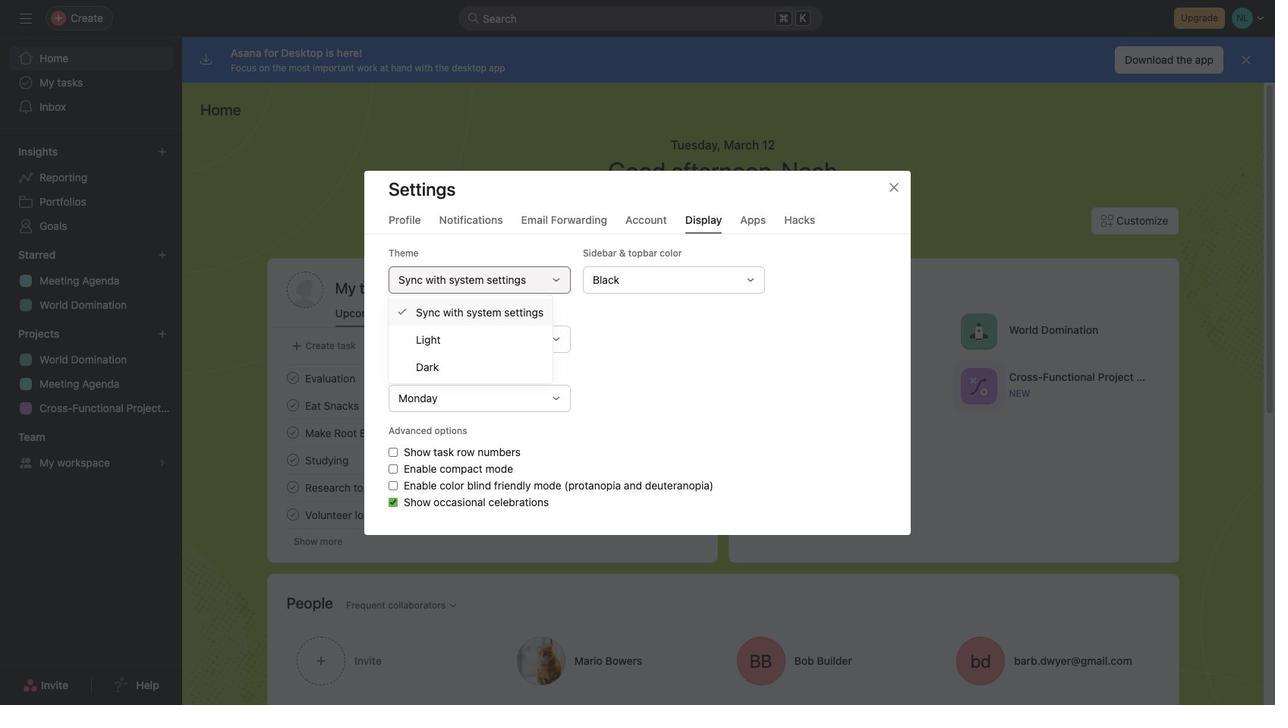 Task type: locate. For each thing, give the bounding box(es) containing it.
mark complete image
[[284, 396, 302, 414], [284, 451, 302, 469]]

teams element
[[0, 424, 182, 478]]

0 vertical spatial mark complete image
[[284, 396, 302, 414]]

1 vertical spatial mark complete image
[[284, 451, 302, 469]]

3 mark complete image from the top
[[284, 478, 302, 496]]

4 mark complete checkbox from the top
[[284, 451, 302, 469]]

Mark complete checkbox
[[284, 369, 302, 387], [284, 396, 302, 414], [284, 424, 302, 442], [284, 451, 302, 469], [284, 506, 302, 524]]

1 mark complete image from the top
[[284, 369, 302, 387]]

mark complete image for 1st mark complete checkbox from the top
[[284, 369, 302, 387]]

hide sidebar image
[[20, 12, 32, 24]]

2 mark complete image from the top
[[284, 424, 302, 442]]

None checkbox
[[389, 447, 398, 457], [389, 464, 398, 473], [389, 481, 398, 490], [389, 447, 398, 457], [389, 464, 398, 473], [389, 481, 398, 490]]

4 mark complete image from the top
[[284, 506, 302, 524]]

mark complete image for third mark complete checkbox from the bottom of the page
[[284, 424, 302, 442]]

starred element
[[0, 241, 182, 320]]

add profile photo image
[[287, 272, 323, 308]]

mark complete image for 2nd mark complete checkbox from the bottom of the page
[[284, 451, 302, 469]]

None checkbox
[[389, 498, 398, 507]]

mark complete image for fifth mark complete checkbox
[[284, 506, 302, 524]]

mark complete image
[[284, 369, 302, 387], [284, 424, 302, 442], [284, 478, 302, 496], [284, 506, 302, 524]]

2 mark complete checkbox from the top
[[284, 396, 302, 414]]

2 mark complete image from the top
[[284, 451, 302, 469]]

1 mark complete image from the top
[[284, 396, 302, 414]]

prominent image
[[468, 12, 480, 24]]



Task type: vqa. For each thing, say whether or not it's contained in the screenshot.
Add filter's Add
no



Task type: describe. For each thing, give the bounding box(es) containing it.
projects element
[[0, 320, 182, 424]]

mark complete image for mark complete option
[[284, 478, 302, 496]]

5 mark complete checkbox from the top
[[284, 506, 302, 524]]

1 mark complete checkbox from the top
[[284, 369, 302, 387]]

dismiss image
[[1240, 54, 1252, 66]]

Mark complete checkbox
[[284, 478, 302, 496]]

3 mark complete checkbox from the top
[[284, 424, 302, 442]]

global element
[[0, 37, 182, 128]]

line_and_symbols image
[[969, 377, 988, 395]]

insights element
[[0, 138, 182, 241]]

close image
[[888, 181, 900, 193]]

rocket image
[[969, 322, 988, 340]]

mark complete image for fourth mark complete checkbox from the bottom of the page
[[284, 396, 302, 414]]



